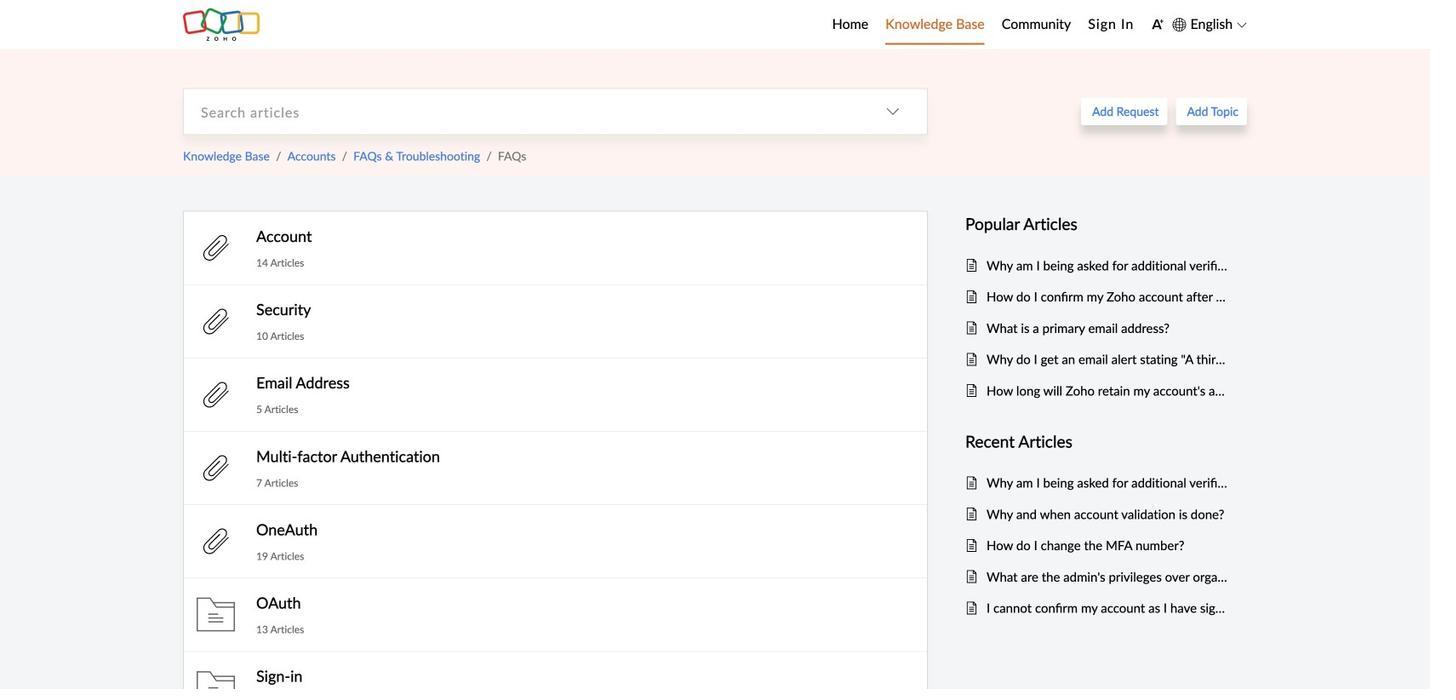 Task type: vqa. For each thing, say whether or not it's contained in the screenshot.
choose category element
yes



Task type: locate. For each thing, give the bounding box(es) containing it.
heading
[[966, 211, 1231, 237], [966, 428, 1231, 454]]

choose languages element
[[1173, 13, 1248, 35]]

0 vertical spatial heading
[[966, 211, 1231, 237]]

1 vertical spatial heading
[[966, 428, 1231, 454]]

user preference element
[[1152, 11, 1165, 38]]

choose category element
[[859, 89, 928, 134]]

1 heading from the top
[[966, 211, 1231, 237]]



Task type: describe. For each thing, give the bounding box(es) containing it.
2 heading from the top
[[966, 428, 1231, 454]]

choose category image
[[887, 105, 900, 119]]

Search articles field
[[184, 89, 859, 134]]

user preference image
[[1152, 18, 1165, 31]]



